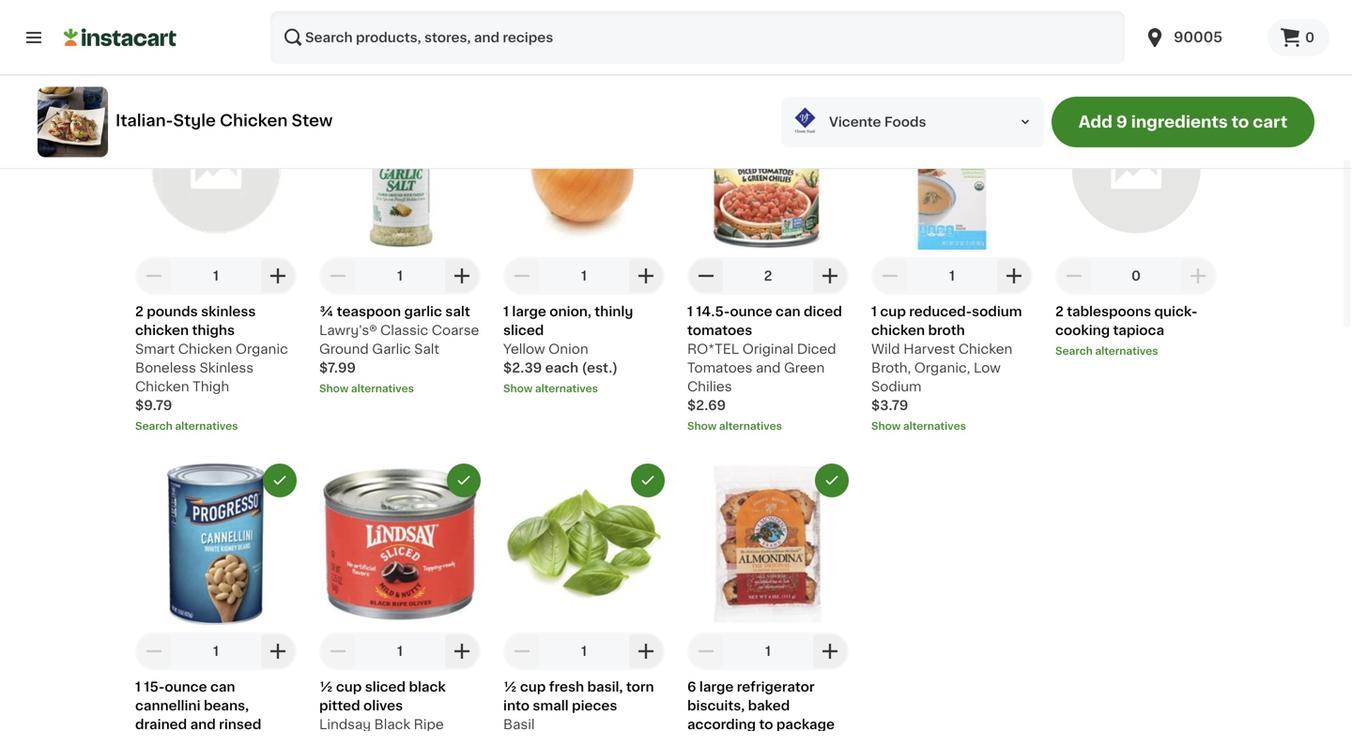 Task type: vqa. For each thing, say whether or not it's contained in the screenshot.


Task type: locate. For each thing, give the bounding box(es) containing it.
2 inside 2 tablespoons quick- cooking tapioca search alternatives
[[1056, 305, 1064, 318]]

2 vertical spatial and
[[190, 718, 216, 732]]

chicken left stew
[[220, 113, 288, 129]]

½ cup fresh basil, torn into small pieces basil
[[503, 681, 654, 732]]

1 horizontal spatial 0
[[1306, 31, 1315, 44]]

cup up into
[[520, 681, 546, 694]]

1 horizontal spatial can
[[776, 305, 801, 318]]

0 vertical spatial 0
[[1306, 31, 1315, 44]]

0 horizontal spatial unselect item image
[[271, 472, 288, 489]]

cup inside 1 cup reduced-sodium chicken broth wild harvest chicken broth, organic, low sodium $3.79 show alternatives
[[881, 305, 906, 318]]

alternatives inside 2 pounds skinless chicken thighs smart chicken organic boneless skinless chicken thigh $9.79 search alternatives
[[175, 421, 238, 431]]

product group
[[135, 88, 297, 434], [319, 88, 481, 396], [503, 88, 665, 396], [688, 88, 849, 434], [872, 88, 1033, 434], [1056, 88, 1217, 359], [135, 464, 297, 732], [319, 464, 481, 732], [503, 464, 665, 732], [688, 464, 849, 732]]

chicken
[[220, 113, 288, 129], [178, 343, 232, 356], [959, 343, 1013, 356], [135, 380, 189, 393]]

0 horizontal spatial sliced
[[365, 681, 406, 694]]

ounce inside 1 14.5-ounce can diced tomatoes ro*tel original diced tomatoes and green chilies $2.69 show alternatives
[[730, 305, 773, 318]]

large for 6
[[700, 681, 734, 694]]

to down baked on the right of the page
[[759, 718, 774, 732]]

0 horizontal spatial large
[[512, 305, 547, 318]]

coarse
[[432, 324, 479, 337]]

decrement quantity image up ¾ at the left of the page
[[327, 265, 349, 287]]

0 vertical spatial 9
[[1023, 23, 1035, 39]]

ingredient
[[501, 42, 569, 55]]

alternatives down garlic
[[351, 384, 414, 394]]

0 vertical spatial ounce
[[730, 305, 773, 318]]

ingredients
[[1038, 23, 1135, 39], [1132, 114, 1228, 130]]

vicente foods image
[[789, 106, 822, 139]]

ounce up cannellini at the left bottom of page
[[165, 681, 207, 694]]

90005 button
[[1133, 11, 1268, 64]]

show alternatives button down garlic
[[319, 381, 481, 396]]

full
[[478, 42, 498, 55]]

can inside 1 15-ounce can cannellini beans, drained and rinsed
[[210, 681, 235, 694]]

1 horizontal spatial sliced
[[503, 324, 544, 337]]

decrement quantity image up 15-
[[143, 640, 165, 663]]

1 vertical spatial sliced
[[365, 681, 406, 694]]

search down cooking
[[1056, 346, 1093, 356]]

boneless
[[135, 362, 196, 375]]

1 horizontal spatial large
[[700, 681, 734, 694]]

show down '$7.99'
[[319, 384, 349, 394]]

1 up yellow
[[503, 305, 509, 318]]

chicken
[[135, 324, 189, 337], [872, 324, 925, 337]]

1 up skinless
[[213, 269, 219, 283]]

suggestions are based on store availability. use the full ingredient list to confirm correct items and quantities.
[[135, 42, 855, 55]]

½ up 'pitted'
[[319, 681, 333, 694]]

increment quantity image for decrement quantity icon over tablespoons
[[1187, 265, 1210, 287]]

ounce up tomatoes
[[730, 305, 773, 318]]

0 horizontal spatial ounce
[[165, 681, 207, 694]]

show
[[319, 384, 349, 394], [503, 384, 533, 394], [688, 421, 717, 431], [872, 421, 901, 431]]

2 chicken from the left
[[872, 324, 925, 337]]

biscuits,
[[688, 700, 745, 713]]

green
[[784, 362, 825, 375]]

diced
[[804, 305, 842, 318]]

0 horizontal spatial chicken
[[135, 324, 189, 337]]

2 inside 2 pounds skinless chicken thighs smart chicken organic boneless skinless chicken thigh $9.79 search alternatives
[[135, 305, 144, 318]]

1 vertical spatial ounce
[[165, 681, 207, 694]]

and inside 1 15-ounce can cannellini beans, drained and rinsed
[[190, 718, 216, 732]]

broth
[[928, 324, 965, 337]]

1 vertical spatial search alternatives button
[[135, 419, 297, 434]]

90005 button
[[1144, 11, 1257, 64]]

chicken up low
[[959, 343, 1013, 356]]

1 vertical spatial add
[[1079, 114, 1113, 130]]

2 pounds skinless chicken thighs smart chicken organic boneless skinless chicken thigh $9.79 search alternatives
[[135, 305, 288, 431]]

2 ½ from the left
[[503, 681, 517, 694]]

alternatives down tapioca
[[1096, 346, 1159, 356]]

show alternatives button for $7.99
[[319, 381, 481, 396]]

½ inside ½ cup sliced black pitted olives lindsay black ripe
[[319, 681, 333, 694]]

vicente foods button
[[782, 97, 1045, 147]]

0 horizontal spatial 0
[[1132, 269, 1141, 283]]

can left diced
[[776, 305, 801, 318]]

show down $2.69
[[688, 421, 717, 431]]

½ cup sliced black pitted olives lindsay black ripe
[[319, 681, 446, 732]]

ounce for beans,
[[165, 681, 207, 694]]

increment quantity image up 6 large refrigerator biscuits, baked according to packa
[[819, 640, 842, 663]]

1 vertical spatial add 9 ingredients to cart
[[1079, 114, 1288, 130]]

1 ½ from the left
[[319, 681, 333, 694]]

3 unselect item image from the left
[[824, 472, 841, 489]]

beans,
[[204, 700, 249, 713]]

0 horizontal spatial cup
[[336, 681, 362, 694]]

large for 1
[[512, 305, 547, 318]]

½ inside ½ cup fresh basil, torn into small pieces basil
[[503, 681, 517, 694]]

search
[[1056, 346, 1093, 356], [135, 421, 173, 431]]

½ for ½ cup fresh basil, torn into small pieces basil
[[503, 681, 517, 694]]

½ up into
[[503, 681, 517, 694]]

unselect item image
[[456, 472, 472, 489]]

show alternatives button for $2.69
[[688, 419, 849, 434]]

large up biscuits,
[[700, 681, 734, 694]]

1 horizontal spatial ounce
[[730, 305, 773, 318]]

0 vertical spatial search
[[1056, 346, 1093, 356]]

alternatives down "each"
[[535, 384, 598, 394]]

0 horizontal spatial 9
[[1023, 23, 1035, 39]]

$2.69
[[688, 399, 726, 412]]

refrigerator
[[737, 681, 815, 694]]

add
[[986, 23, 1020, 39], [1079, 114, 1113, 130]]

1 chicken from the left
[[135, 324, 189, 337]]

1 horizontal spatial cup
[[520, 681, 546, 694]]

1 unselect item image from the left
[[271, 472, 288, 489]]

and right the items on the top right of page
[[758, 42, 783, 55]]

cannellini
[[135, 700, 201, 713]]

2 horizontal spatial unselect item image
[[824, 472, 841, 489]]

alternatives down $3.79
[[904, 421, 966, 431]]

1 horizontal spatial unselect item image
[[640, 472, 657, 489]]

increment quantity image
[[267, 265, 289, 287], [451, 265, 473, 287], [1187, 265, 1210, 287], [635, 640, 658, 663], [819, 640, 842, 663]]

teaspoon
[[337, 305, 401, 318]]

and down original
[[756, 362, 781, 375]]

cup up 'pitted'
[[336, 681, 362, 694]]

alternatives inside 1 large onion, thinly sliced yellow onion $2.39 each (est.) show alternatives
[[535, 384, 598, 394]]

search down $9.79
[[135, 421, 173, 431]]

0 vertical spatial sliced
[[503, 324, 544, 337]]

1 up olives
[[397, 645, 403, 658]]

0 inside product group
[[1132, 269, 1141, 283]]

2 up original
[[764, 269, 773, 283]]

small
[[533, 700, 569, 713]]

0 vertical spatial ingredients
[[1038, 23, 1135, 39]]

large inside 6 large refrigerator biscuits, baked according to packa
[[700, 681, 734, 694]]

increment quantity image
[[635, 265, 658, 287], [819, 265, 842, 287], [1003, 265, 1026, 287], [267, 640, 289, 663], [451, 640, 473, 663]]

0 vertical spatial can
[[776, 305, 801, 318]]

1 left 15-
[[135, 681, 141, 694]]

salt
[[414, 343, 440, 356]]

cup
[[881, 305, 906, 318], [336, 681, 362, 694], [520, 681, 546, 694]]

1 inside 1 cup reduced-sodium chicken broth wild harvest chicken broth, organic, low sodium $3.79 show alternatives
[[872, 305, 877, 318]]

fresh
[[549, 681, 584, 694]]

unselect item image
[[271, 472, 288, 489], [640, 472, 657, 489], [824, 472, 841, 489]]

large
[[512, 305, 547, 318], [700, 681, 734, 694]]

0 vertical spatial add
[[986, 23, 1020, 39]]

ground
[[319, 343, 369, 356]]

2 for 2 pounds skinless chicken thighs smart chicken organic boneless skinless chicken thigh $9.79 search alternatives
[[135, 305, 144, 318]]

ounce for tomatoes
[[730, 305, 773, 318]]

increment quantity image up quick-
[[1187, 265, 1210, 287]]

thigh
[[193, 380, 229, 393]]

alternatives inside 1 cup reduced-sodium chicken broth wild harvest chicken broth, organic, low sodium $3.79 show alternatives
[[904, 421, 966, 431]]

decrement quantity image
[[695, 265, 718, 287], [1063, 265, 1086, 287], [143, 640, 165, 663], [511, 640, 534, 663]]

0 inside button
[[1306, 31, 1315, 44]]

1 vertical spatial add 9 ingredients to cart button
[[1052, 97, 1315, 147]]

black
[[374, 718, 411, 732]]

1 vertical spatial large
[[700, 681, 734, 694]]

1 horizontal spatial chicken
[[872, 324, 925, 337]]

cup inside ½ cup sliced black pitted olives lindsay black ripe
[[336, 681, 362, 694]]

large up yellow
[[512, 305, 547, 318]]

0 vertical spatial search alternatives button
[[1056, 344, 1217, 359]]

product group containing 2
[[688, 88, 849, 434]]

increment quantity image inside product group
[[819, 265, 842, 287]]

1 vertical spatial 0
[[1132, 269, 1141, 283]]

alternatives down $2.69
[[719, 421, 782, 431]]

increment quantity image for decrement quantity image on top of ¾ at the left of the page
[[451, 265, 473, 287]]

½ for ½ cup sliced black pitted olives lindsay black ripe
[[319, 681, 333, 694]]

rinsed
[[219, 718, 261, 732]]

0 horizontal spatial search alternatives button
[[135, 419, 297, 434]]

show down $2.39
[[503, 384, 533, 394]]

large inside 1 large onion, thinly sliced yellow onion $2.39 each (est.) show alternatives
[[512, 305, 547, 318]]

alternatives down thigh
[[175, 421, 238, 431]]

0 horizontal spatial ½
[[319, 681, 333, 694]]

to left 90005
[[1139, 23, 1156, 39]]

cooking
[[1056, 324, 1110, 337]]

0 horizontal spatial cart
[[1160, 23, 1195, 39]]

1
[[213, 269, 219, 283], [397, 269, 403, 283], [581, 269, 587, 283], [950, 269, 955, 283], [503, 305, 509, 318], [688, 305, 693, 318], [872, 305, 877, 318], [213, 645, 219, 658], [397, 645, 403, 658], [581, 645, 587, 658], [766, 645, 771, 658], [135, 681, 141, 694]]

¾ teaspoon garlic salt lawry's® classic coarse ground garlic salt $7.99 show alternatives
[[319, 305, 479, 394]]

can inside 1 14.5-ounce can diced tomatoes ro*tel original diced tomatoes and green chilies $2.69 show alternatives
[[776, 305, 801, 318]]

0 vertical spatial cart
[[1160, 23, 1195, 39]]

0 button
[[1268, 19, 1330, 56]]

unselect item image for 6 large refrigerator biscuits, baked according to packa
[[824, 472, 841, 489]]

1 inside 1 14.5-ounce can diced tomatoes ro*tel original diced tomatoes and green chilies $2.69 show alternatives
[[688, 305, 693, 318]]

1 horizontal spatial 9
[[1117, 114, 1128, 130]]

increment quantity image for 1 cup reduced-sodium chicken broth
[[1003, 265, 1026, 287]]

decrement quantity image up 'pitted'
[[327, 640, 349, 663]]

alternatives
[[1096, 346, 1159, 356], [351, 384, 414, 394], [535, 384, 598, 394], [175, 421, 238, 431], [719, 421, 782, 431], [904, 421, 966, 431]]

the
[[453, 42, 475, 55]]

decrement quantity image up 6
[[695, 640, 718, 663]]

1 14.5-ounce can diced tomatoes ro*tel original diced tomatoes and green chilies $2.69 show alternatives
[[688, 305, 842, 431]]

search alternatives button down tapioca
[[1056, 344, 1217, 359]]

broth,
[[872, 362, 911, 375]]

0 horizontal spatial search
[[135, 421, 173, 431]]

quantities.
[[786, 42, 855, 55]]

chicken up smart
[[135, 324, 189, 337]]

decrement quantity image
[[143, 265, 165, 287], [327, 265, 349, 287], [511, 265, 534, 287], [879, 265, 902, 287], [327, 640, 349, 663], [695, 640, 718, 663]]

increment quantity image up torn on the bottom left of page
[[635, 640, 658, 663]]

1 vertical spatial can
[[210, 681, 235, 694]]

1 vertical spatial and
[[756, 362, 781, 375]]

2 left pounds
[[135, 305, 144, 318]]

to
[[1139, 23, 1156, 39], [595, 42, 608, 55], [1232, 114, 1250, 130], [759, 718, 774, 732]]

1 horizontal spatial 2
[[764, 269, 773, 283]]

0 horizontal spatial can
[[210, 681, 235, 694]]

1 horizontal spatial ½
[[503, 681, 517, 694]]

1 vertical spatial ingredients
[[1132, 114, 1228, 130]]

style
[[173, 113, 216, 129]]

decrement quantity image up wild
[[879, 265, 902, 287]]

cup inside ½ cup fresh basil, torn into small pieces basil
[[520, 681, 546, 694]]

add 9 ingredients to cart button
[[963, 7, 1217, 57], [1052, 97, 1315, 147]]

1 vertical spatial cart
[[1253, 114, 1288, 130]]

cup up wild
[[881, 305, 906, 318]]

ripe
[[414, 718, 444, 732]]

and
[[758, 42, 783, 55], [756, 362, 781, 375], [190, 718, 216, 732]]

search alternatives button down thigh
[[135, 419, 297, 434]]

show down $3.79
[[872, 421, 901, 431]]

lindsay
[[319, 718, 371, 732]]

1 horizontal spatial search
[[1056, 346, 1093, 356]]

2 horizontal spatial 2
[[1056, 305, 1064, 318]]

1 up teaspoon at the left
[[397, 269, 403, 283]]

2 up cooking
[[1056, 305, 1064, 318]]

2 horizontal spatial cup
[[881, 305, 906, 318]]

ingredients for the top add 9 ingredients to cart button
[[1038, 23, 1135, 39]]

1 cup reduced-sodium chicken broth wild harvest chicken broth, organic, low sodium $3.79 show alternatives
[[872, 305, 1023, 431]]

¾
[[319, 305, 334, 318]]

show alternatives button down $2.69
[[688, 419, 849, 434]]

0 vertical spatial large
[[512, 305, 547, 318]]

skinless
[[200, 362, 254, 375]]

1 vertical spatial search
[[135, 421, 173, 431]]

olives
[[364, 700, 403, 713]]

increment quantity image inside product group
[[1187, 265, 1210, 287]]

show alternatives button for $2.39 each (est.)
[[503, 381, 665, 396]]

increment quantity image for 1 14.5-ounce can diced tomatoes
[[819, 265, 842, 287]]

cup for sliced
[[336, 681, 362, 694]]

$9.79
[[135, 399, 172, 412]]

can up the "beans,"
[[210, 681, 235, 694]]

show alternatives button down (est.)
[[503, 381, 665, 396]]

cart
[[1160, 23, 1195, 39], [1253, 114, 1288, 130]]

ounce inside 1 15-ounce can cannellini beans, drained and rinsed
[[165, 681, 207, 694]]

decrement quantity image up into
[[511, 640, 534, 663]]

0 horizontal spatial 2
[[135, 305, 144, 318]]

sliced up yellow
[[503, 324, 544, 337]]

chicken inside 2 pounds skinless chicken thighs smart chicken organic boneless skinless chicken thigh $9.79 search alternatives
[[135, 324, 189, 337]]

into
[[503, 700, 530, 713]]

increment quantity image up organic
[[267, 265, 289, 287]]

chicken up wild
[[872, 324, 925, 337]]

None search field
[[271, 11, 1125, 64]]

increment quantity image up salt
[[451, 265, 473, 287]]

sliced
[[503, 324, 544, 337], [365, 681, 406, 694]]

diced
[[797, 343, 837, 356]]

can
[[776, 305, 801, 318], [210, 681, 235, 694]]

1 left 14.5-
[[688, 305, 693, 318]]

2
[[764, 269, 773, 283], [135, 305, 144, 318], [1056, 305, 1064, 318]]

show alternatives button down organic,
[[872, 419, 1033, 434]]

sliced up olives
[[365, 681, 406, 694]]

drained
[[135, 718, 187, 732]]

1 up wild
[[872, 305, 877, 318]]

quick-
[[1155, 305, 1198, 318]]

search inside 2 tablespoons quick- cooking tapioca search alternatives
[[1056, 346, 1093, 356]]

search inside 2 pounds skinless chicken thighs smart chicken organic boneless skinless chicken thigh $9.79 search alternatives
[[135, 421, 173, 431]]

pitted
[[319, 700, 360, 713]]

show alternatives button
[[319, 381, 481, 396], [503, 381, 665, 396], [688, 419, 849, 434], [872, 419, 1033, 434]]

and down the "beans,"
[[190, 718, 216, 732]]



Task type: describe. For each thing, give the bounding box(es) containing it.
use
[[424, 42, 449, 55]]

on
[[290, 42, 306, 55]]

0 vertical spatial add 9 ingredients to cart button
[[963, 7, 1217, 57]]

0 vertical spatial and
[[758, 42, 783, 55]]

1 15-ounce can cannellini beans, drained and rinsed
[[135, 681, 261, 732]]

15-
[[144, 681, 165, 694]]

alternatives inside 1 14.5-ounce can diced tomatoes ro*tel original diced tomatoes and green chilies $2.69 show alternatives
[[719, 421, 782, 431]]

pieces
[[572, 700, 617, 713]]

show alternatives button for $3.79
[[872, 419, 1033, 434]]

$3.79
[[872, 399, 909, 412]]

show inside ¾ teaspoon garlic salt lawry's® classic coarse ground garlic salt $7.99 show alternatives
[[319, 384, 349, 394]]

onion
[[549, 343, 589, 356]]

harvest
[[904, 343, 956, 356]]

tomatoes
[[688, 324, 753, 337]]

cup for fresh
[[520, 681, 546, 694]]

1 horizontal spatial add
[[1079, 114, 1113, 130]]

sliced inside 1 large onion, thinly sliced yellow onion $2.39 each (est.) show alternatives
[[503, 324, 544, 337]]

torn
[[626, 681, 654, 694]]

1 horizontal spatial cart
[[1253, 114, 1288, 130]]

1 vertical spatial 9
[[1117, 114, 1128, 130]]

$2.39
[[503, 362, 542, 375]]

(est.)
[[582, 362, 618, 375]]

Search field
[[271, 11, 1125, 64]]

chilies
[[688, 380, 732, 393]]

suggestions
[[135, 42, 218, 55]]

instacart logo image
[[64, 26, 177, 49]]

garlic
[[404, 305, 442, 318]]

increment quantity image for decrement quantity image over 6
[[819, 640, 842, 663]]

1 up the reduced-
[[950, 269, 955, 283]]

1 inside 1 15-ounce can cannellini beans, drained and rinsed
[[135, 681, 141, 694]]

6
[[688, 681, 697, 694]]

increment quantity image for decrement quantity image on top of pounds
[[267, 265, 289, 287]]

alternatives inside 2 tablespoons quick- cooking tapioca search alternatives
[[1096, 346, 1159, 356]]

decrement quantity image up tablespoons
[[1063, 265, 1086, 287]]

sodium
[[972, 305, 1023, 318]]

organic,
[[915, 362, 971, 375]]

6 large refrigerator biscuits, baked according to packa
[[688, 681, 835, 732]]

1 up onion,
[[581, 269, 587, 283]]

decrement quantity image up pounds
[[143, 265, 165, 287]]

chicken down boneless
[[135, 380, 189, 393]]

items
[[718, 42, 755, 55]]

decrement quantity image up yellow
[[511, 265, 534, 287]]

product group containing 0
[[1056, 88, 1217, 359]]

are
[[221, 42, 242, 55]]

original
[[743, 343, 794, 356]]

lawry's®
[[319, 324, 377, 337]]

to right list
[[595, 42, 608, 55]]

to down 90005 dropdown button
[[1232, 114, 1250, 130]]

increment quantity image for ½ cup sliced black pitted olives
[[451, 640, 473, 663]]

cup for reduced-
[[881, 305, 906, 318]]

organic
[[236, 343, 288, 356]]

wild
[[872, 343, 900, 356]]

show inside 1 cup reduced-sodium chicken broth wild harvest chicken broth, organic, low sodium $3.79 show alternatives
[[872, 421, 901, 431]]

pounds
[[147, 305, 198, 318]]

1 up the "beans,"
[[213, 645, 219, 658]]

90005
[[1174, 31, 1223, 44]]

onion,
[[550, 305, 592, 318]]

sliced inside ½ cup sliced black pitted olives lindsay black ripe
[[365, 681, 406, 694]]

confirm
[[612, 42, 663, 55]]

store
[[310, 42, 344, 55]]

decrement quantity image up 14.5-
[[695, 265, 718, 287]]

unselect item image for 1 15-ounce can cannellini beans, drained and rinsed
[[271, 472, 288, 489]]

can for diced
[[776, 305, 801, 318]]

2 for 2
[[764, 269, 773, 283]]

smart
[[135, 343, 175, 356]]

chicken inside 1 cup reduced-sodium chicken broth wild harvest chicken broth, organic, low sodium $3.79 show alternatives
[[959, 343, 1013, 356]]

$7.99
[[319, 362, 356, 375]]

can for cannellini
[[210, 681, 235, 694]]

and inside 1 14.5-ounce can diced tomatoes ro*tel original diced tomatoes and green chilies $2.69 show alternatives
[[756, 362, 781, 375]]

vicente
[[829, 116, 881, 129]]

ingredients for add 9 ingredients to cart button to the bottom
[[1132, 114, 1228, 130]]

tomatoes
[[688, 362, 753, 375]]

thinly
[[595, 305, 633, 318]]

black
[[409, 681, 446, 694]]

according
[[688, 718, 756, 732]]

2 for 2 tablespoons quick- cooking tapioca search alternatives
[[1056, 305, 1064, 318]]

classic
[[381, 324, 429, 337]]

show inside 1 14.5-ounce can diced tomatoes ro*tel original diced tomatoes and green chilies $2.69 show alternatives
[[688, 421, 717, 431]]

tablespoons
[[1067, 305, 1152, 318]]

chicken down thighs
[[178, 343, 232, 356]]

based
[[245, 42, 286, 55]]

stew
[[292, 113, 333, 129]]

to inside 6 large refrigerator biscuits, baked according to packa
[[759, 718, 774, 732]]

low
[[974, 362, 1001, 375]]

baked
[[748, 700, 790, 713]]

thighs
[[192, 324, 235, 337]]

show inside 1 large onion, thinly sliced yellow onion $2.39 each (est.) show alternatives
[[503, 384, 533, 394]]

2 tablespoons quick- cooking tapioca search alternatives
[[1056, 305, 1198, 356]]

1 up refrigerator
[[766, 645, 771, 658]]

1 inside 1 large onion, thinly sliced yellow onion $2.39 each (est.) show alternatives
[[503, 305, 509, 318]]

basil
[[503, 718, 535, 732]]

italian-
[[116, 113, 173, 129]]

reduced-
[[910, 305, 972, 318]]

each
[[545, 362, 579, 375]]

foods
[[885, 116, 927, 129]]

basil,
[[588, 681, 623, 694]]

0 horizontal spatial add
[[986, 23, 1020, 39]]

italian-style chicken stew
[[116, 113, 333, 129]]

availability.
[[347, 42, 420, 55]]

2 unselect item image from the left
[[640, 472, 657, 489]]

alternatives inside ¾ teaspoon garlic salt lawry's® classic coarse ground garlic salt $7.99 show alternatives
[[351, 384, 414, 394]]

ro*tel
[[688, 343, 739, 356]]

tapioca
[[1114, 324, 1165, 337]]

yellow
[[503, 343, 545, 356]]

chicken inside 1 cup reduced-sodium chicken broth wild harvest chicken broth, organic, low sodium $3.79 show alternatives
[[872, 324, 925, 337]]

garlic
[[372, 343, 411, 356]]

sodium
[[872, 380, 922, 393]]

1 large onion, thinly sliced yellow onion $2.39 each (est.) show alternatives
[[503, 305, 633, 394]]

salt
[[446, 305, 470, 318]]

increment quantity image for decrement quantity icon over into
[[635, 640, 658, 663]]

0 vertical spatial add 9 ingredients to cart
[[986, 23, 1195, 39]]

vicente foods
[[829, 116, 927, 129]]

1 up fresh
[[581, 645, 587, 658]]

skinless
[[201, 305, 256, 318]]

1 horizontal spatial search alternatives button
[[1056, 344, 1217, 359]]



